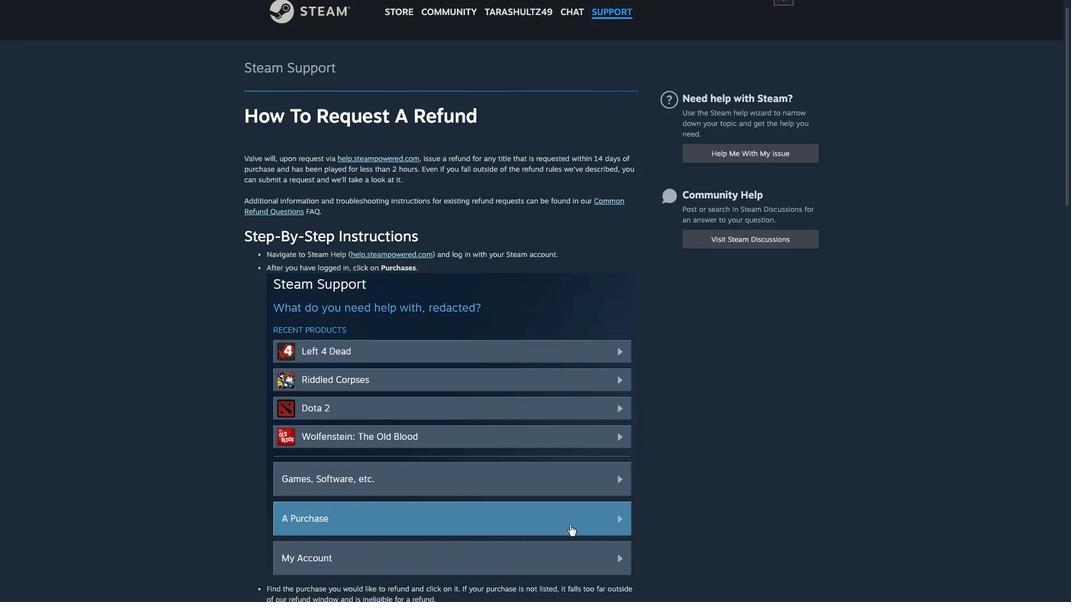 Task type: describe. For each thing, give the bounding box(es) containing it.
a inside find the purchase you would like to refund and click on it. if your purchase is not listed, it falls too far outside of our refund window and is ineligible for a refund.
[[406, 595, 410, 603]]

the inside , issue a refund for any title that is requested within 14 days of purchase and has been played for less than 2 hours. even if you fall outside of the refund rules we've described, you can submit a request and we'll take a look at it.
[[509, 165, 520, 174]]

take
[[349, 175, 363, 184]]

or
[[700, 205, 707, 214]]

,
[[419, 154, 421, 163]]

you left have
[[285, 263, 298, 272]]

refund up ineligible
[[388, 585, 409, 594]]

like
[[365, 585, 377, 594]]

down
[[683, 119, 701, 128]]

tarashultz49
[[485, 6, 553, 17]]

our inside find the purchase you would like to refund and click on it. if your purchase is not listed, it falls too far outside of our refund window and is ineligible for a refund.
[[276, 595, 287, 603]]

within
[[572, 154, 592, 163]]

not
[[526, 585, 537, 594]]

common
[[594, 196, 625, 205]]

information
[[280, 196, 319, 205]]

a
[[395, 104, 408, 127]]

additional information and troubleshooting instructions for existing refund requests can be found in our
[[244, 196, 594, 205]]

existing
[[444, 196, 470, 205]]

need
[[683, 92, 708, 104]]

to up have
[[299, 250, 305, 259]]

help me with my issue link
[[683, 144, 819, 163]]

valve will, upon request via help.steampowered.com
[[244, 154, 419, 163]]

if
[[463, 585, 467, 594]]

wizard
[[751, 108, 772, 117]]

a down less
[[365, 175, 369, 184]]

step-by-step instructions
[[244, 227, 418, 245]]

how
[[244, 104, 285, 127]]

store
[[385, 6, 414, 17]]

issue
[[773, 149, 790, 158]]

chat link
[[557, 0, 588, 20]]

and down 'upon'
[[277, 165, 290, 174]]

instructions
[[339, 227, 418, 245]]

is inside , issue a refund for any title that is requested within 14 days of purchase and has been played for less than 2 hours. even if you fall outside of the refund rules we've described, you can submit a request and we'll take a look at it.
[[529, 154, 534, 163]]

my
[[760, 149, 771, 158]]

14
[[594, 154, 603, 163]]

.
[[416, 263, 418, 272]]

1 vertical spatial with
[[473, 250, 487, 259]]

chat
[[561, 6, 584, 17]]

can inside , issue a refund for any title that is requested within 14 days of purchase and has been played for less than 2 hours. even if you fall outside of the refund rules we've described, you can submit a request and we'll take a look at it.
[[244, 175, 256, 184]]

0 vertical spatial our
[[581, 196, 592, 205]]

if
[[440, 165, 445, 174]]

support
[[287, 59, 336, 76]]

in,
[[343, 263, 351, 272]]

your inside community help post or search in steam discussions for an answer to your question.
[[728, 215, 743, 224]]

on inside find the purchase you would like to refund and click on it. if your purchase is not listed, it falls too far outside of our refund window and is ineligible for a refund.
[[443, 585, 452, 594]]

at
[[388, 175, 394, 184]]

than
[[375, 165, 390, 174]]

0 horizontal spatial help
[[331, 250, 346, 259]]

ineligible
[[363, 595, 393, 603]]

upon
[[280, 154, 297, 163]]

steam inside community help post or search in steam discussions for an answer to your question.
[[741, 205, 762, 214]]

1 horizontal spatial purchase
[[296, 585, 326, 594]]

and up refund.
[[412, 585, 424, 594]]

narrow
[[783, 108, 806, 117]]

falls
[[568, 585, 581, 594]]

refund left window
[[289, 595, 311, 603]]

a right submit
[[283, 175, 287, 184]]

steam?
[[758, 92, 793, 104]]

, issue a refund for any title that is requested within 14 days of purchase and has been played for less than 2 hours. even if you fall outside of the refund rules we've described, you can submit a request and we'll take a look at it.
[[244, 154, 635, 184]]

navigate
[[267, 250, 296, 259]]

have
[[300, 263, 316, 272]]

help.steampowered.com for via
[[338, 154, 419, 163]]

steam inside steam support link
[[244, 59, 283, 76]]

log
[[452, 250, 463, 259]]

community link
[[417, 0, 481, 23]]

be
[[541, 196, 549, 205]]

1 horizontal spatial can
[[526, 196, 538, 205]]

help.steampowered.com for (
[[351, 250, 433, 259]]

0 horizontal spatial in
[[465, 250, 471, 259]]

post
[[683, 205, 697, 214]]

steam inside visit steam discussions link
[[728, 235, 749, 244]]

request inside , issue a refund for any title that is requested within 14 days of purchase and has been played for less than 2 hours. even if you fall outside of the refund rules we've described, you can submit a request and we'll take a look at it.
[[289, 175, 315, 184]]

with
[[742, 149, 758, 158]]

steam support
[[244, 59, 336, 76]]

after you have logged in, click on purchases .
[[267, 263, 418, 272]]

that
[[513, 154, 527, 163]]

1 horizontal spatial refund
[[414, 104, 478, 127]]

1 horizontal spatial help
[[712, 149, 728, 158]]

it. inside , issue a refund for any title that is requested within 14 days of purchase and has been played for less than 2 hours. even if you fall outside of the refund rules we've described, you can submit a request and we'll take a look at it.
[[396, 175, 403, 184]]

1 horizontal spatial is
[[519, 585, 524, 594]]

help me with my issue
[[712, 149, 790, 158]]

visit steam discussions link
[[683, 230, 819, 249]]

1 vertical spatial of
[[500, 165, 507, 174]]

1 horizontal spatial in
[[573, 196, 579, 205]]

need.
[[683, 129, 702, 138]]

and up faq.
[[321, 196, 334, 205]]

step
[[304, 227, 335, 245]]

in inside community help post or search in steam discussions for an answer to your question.
[[733, 205, 739, 214]]

need help with steam? use the steam help wizard to narrow down your topic and get the help you need.
[[683, 92, 809, 138]]

will,
[[264, 154, 277, 163]]

steam left the account.
[[506, 250, 528, 259]]

1 vertical spatial discussions
[[752, 235, 790, 244]]

0 horizontal spatial is
[[355, 595, 361, 603]]

request
[[317, 104, 390, 127]]

listed,
[[540, 585, 559, 594]]

answer
[[693, 215, 717, 224]]

help.steampowered.com link for valve will, upon request via
[[338, 154, 419, 163]]

too
[[583, 585, 595, 594]]

0 vertical spatial click
[[353, 263, 368, 272]]

hours.
[[399, 165, 420, 174]]

faq.
[[304, 207, 322, 216]]

get
[[754, 119, 765, 128]]

additional
[[244, 196, 278, 205]]

use
[[683, 108, 696, 117]]

by-
[[281, 227, 304, 245]]

find the purchase you would like to refund and click on it. if your purchase is not listed, it falls too far outside of our refund window and is ineligible for a refund.
[[267, 585, 633, 603]]



Task type: locate. For each thing, give the bounding box(es) containing it.
instructions
[[391, 196, 430, 205]]

on left purchases
[[370, 263, 379, 272]]

help.steampowered.com up than
[[338, 154, 419, 163]]

0 vertical spatial help
[[711, 92, 731, 104]]

0 vertical spatial help.steampowered.com link
[[338, 154, 419, 163]]

of right days
[[623, 154, 630, 163]]

your inside find the purchase you would like to refund and click on it. if your purchase is not listed, it falls too far outside of our refund window and is ineligible for a refund.
[[469, 585, 484, 594]]

with inside need help with steam? use the steam help wizard to narrow down your topic and get the help you need.
[[734, 92, 755, 104]]

discussions
[[764, 205, 803, 214], [752, 235, 790, 244]]

help left (
[[331, 250, 346, 259]]

of
[[623, 154, 630, 163], [500, 165, 507, 174], [267, 595, 273, 603]]

1 horizontal spatial with
[[734, 92, 755, 104]]

help right need
[[711, 92, 731, 104]]

0 vertical spatial with
[[734, 92, 755, 104]]

it.
[[396, 175, 403, 184], [454, 585, 460, 594]]

2 horizontal spatial purchase
[[486, 585, 517, 594]]

the right use
[[698, 108, 709, 117]]

help.steampowered.com link for navigate to steam help (
[[351, 250, 433, 259]]

for inside find the purchase you would like to refund and click on it. if your purchase is not listed, it falls too far outside of our refund window and is ineligible for a refund.
[[395, 595, 404, 603]]

refund.
[[413, 595, 436, 603]]

topic
[[721, 119, 737, 128]]

me
[[730, 149, 740, 158]]

it. left if
[[454, 585, 460, 594]]

outside
[[473, 165, 498, 174], [608, 585, 633, 594]]

in right found
[[573, 196, 579, 205]]

is down would
[[355, 595, 361, 603]]

1 horizontal spatial outside
[[608, 585, 633, 594]]

refund right existing
[[472, 196, 494, 205]]

0 vertical spatial refund
[[414, 104, 478, 127]]

search
[[709, 205, 731, 214]]

you right if
[[447, 165, 459, 174]]

it. right at
[[396, 175, 403, 184]]

2 horizontal spatial in
[[733, 205, 739, 214]]

questions
[[270, 207, 304, 216]]

1 vertical spatial help.steampowered.com
[[351, 250, 433, 259]]

1 vertical spatial request
[[289, 175, 315, 184]]

1 vertical spatial on
[[443, 585, 452, 594]]

you right the described,
[[622, 165, 635, 174]]

with right log
[[473, 250, 487, 259]]

on
[[370, 263, 379, 272], [443, 585, 452, 594]]

in right search
[[733, 205, 739, 214]]

steam up topic
[[711, 108, 732, 117]]

to down search
[[719, 215, 726, 224]]

0 horizontal spatial click
[[353, 263, 368, 272]]

steam inside need help with steam? use the steam help wizard to narrow down your topic and get the help you need.
[[711, 108, 732, 117]]

the inside find the purchase you would like to refund and click on it. if your purchase is not listed, it falls too far outside of our refund window and is ineligible for a refund.
[[283, 585, 294, 594]]

help down narrow
[[780, 119, 795, 128]]

1 horizontal spatial it.
[[454, 585, 460, 594]]

to inside find the purchase you would like to refund and click on it. if your purchase is not listed, it falls too far outside of our refund window and is ineligible for a refund.
[[379, 585, 386, 594]]

0 vertical spatial outside
[[473, 165, 498, 174]]

1 horizontal spatial on
[[443, 585, 452, 594]]

look
[[371, 175, 385, 184]]

0 vertical spatial can
[[244, 175, 256, 184]]

troubleshooting
[[336, 196, 389, 205]]

the right "find" on the left bottom
[[283, 585, 294, 594]]

with up wizard
[[734, 92, 755, 104]]

steam up question.
[[741, 205, 762, 214]]

navigate to steam help ( help.steampowered.com ) and log in with your steam account.
[[267, 250, 558, 259]]

steam
[[244, 59, 283, 76], [711, 108, 732, 117], [741, 205, 762, 214], [728, 235, 749, 244], [308, 250, 329, 259], [506, 250, 528, 259]]

window
[[313, 595, 339, 603]]

request up the been
[[299, 154, 324, 163]]

has
[[292, 165, 303, 174]]

submit
[[258, 175, 281, 184]]

visit steam discussions
[[712, 235, 790, 244]]

your right if
[[469, 585, 484, 594]]

1 horizontal spatial help
[[734, 108, 748, 117]]

help.steampowered.com up purchases
[[351, 250, 433, 259]]

refund inside common refund questions
[[244, 207, 268, 216]]

help.steampowered.com
[[338, 154, 419, 163], [351, 250, 433, 259]]

and inside need help with steam? use the steam help wizard to narrow down your topic and get the help you need.
[[739, 119, 752, 128]]

our down "find" on the left bottom
[[276, 595, 287, 603]]

0 vertical spatial on
[[370, 263, 379, 272]]

can left submit
[[244, 175, 256, 184]]

to
[[290, 104, 311, 127]]

purchase up window
[[296, 585, 326, 594]]

logged
[[318, 263, 341, 272]]

for
[[473, 154, 482, 163], [349, 165, 358, 174], [433, 196, 442, 205], [805, 205, 814, 214], [395, 595, 404, 603]]

purchase inside , issue a refund for any title that is requested within 14 days of purchase and has been played for less than 2 hours. even if you fall outside of the refund rules we've described, you can submit a request and we'll take a look at it.
[[244, 165, 275, 174]]

a
[[443, 154, 447, 163], [283, 175, 287, 184], [365, 175, 369, 184], [406, 595, 410, 603]]

to up ineligible
[[379, 585, 386, 594]]

been
[[305, 165, 322, 174]]

1 vertical spatial refund
[[244, 207, 268, 216]]

requested
[[536, 154, 570, 163]]

your left topic
[[704, 119, 719, 128]]

0 vertical spatial is
[[529, 154, 534, 163]]

less
[[360, 165, 373, 174]]

is left not
[[519, 585, 524, 594]]

community help post or search in steam discussions for an answer to your question.
[[683, 189, 814, 224]]

any
[[484, 154, 496, 163]]

after
[[267, 263, 283, 272]]

in
[[573, 196, 579, 205], [733, 205, 739, 214], [465, 250, 471, 259]]

2 vertical spatial is
[[355, 595, 361, 603]]

refund up fall
[[449, 154, 470, 163]]

tarashultz49 link
[[481, 0, 557, 23]]

to inside community help post or search in steam discussions for an answer to your question.
[[719, 215, 726, 224]]

via
[[326, 154, 336, 163]]

0 vertical spatial discussions
[[764, 205, 803, 214]]

and down the been
[[317, 175, 329, 184]]

purchase left not
[[486, 585, 517, 594]]

it. inside find the purchase you would like to refund and click on it. if your purchase is not listed, it falls too far outside of our refund window and is ineligible for a refund.
[[454, 585, 460, 594]]

2 horizontal spatial of
[[623, 154, 630, 163]]

issue
[[424, 154, 441, 163]]

would
[[343, 585, 363, 594]]

click up refund.
[[426, 585, 441, 594]]

1 vertical spatial is
[[519, 585, 524, 594]]

1 horizontal spatial click
[[426, 585, 441, 594]]

of inside find the purchase you would like to refund and click on it. if your purchase is not listed, it falls too far outside of our refund window and is ineligible for a refund.
[[267, 595, 273, 603]]

you inside need help with steam? use the steam help wizard to narrow down your topic and get the help you need.
[[797, 119, 809, 128]]

1 vertical spatial can
[[526, 196, 538, 205]]

help.steampowered.com link up than
[[338, 154, 419, 163]]

2 horizontal spatial help
[[741, 189, 763, 201]]

purchase down 'valve'
[[244, 165, 275, 174]]

request down has at top left
[[289, 175, 315, 184]]

common refund questions link
[[244, 196, 625, 216]]

0 vertical spatial request
[[299, 154, 324, 163]]

2 vertical spatial help
[[780, 119, 795, 128]]

your down search
[[728, 215, 743, 224]]

0 vertical spatial of
[[623, 154, 630, 163]]

days
[[605, 154, 621, 163]]

1 vertical spatial click
[[426, 585, 441, 594]]

0 horizontal spatial refund
[[244, 207, 268, 216]]

purchase for , issue a refund for any title that is requested within 14 days of purchase and has been played for less than 2 hours. even if you fall outside of the refund rules we've described, you can submit a request and we'll take a look at it.
[[244, 165, 275, 174]]

2
[[392, 165, 397, 174]]

outside right far
[[608, 585, 633, 594]]

step-
[[244, 227, 281, 245]]

can left be
[[526, 196, 538, 205]]

refund right the a
[[414, 104, 478, 127]]

refund
[[449, 154, 470, 163], [522, 165, 544, 174], [472, 196, 494, 205], [388, 585, 409, 594], [289, 595, 311, 603]]

is right that
[[529, 154, 534, 163]]

2 vertical spatial of
[[267, 595, 273, 603]]

0 vertical spatial help.steampowered.com
[[338, 154, 419, 163]]

0 vertical spatial it.
[[396, 175, 403, 184]]

community
[[683, 189, 738, 201]]

discussions down question.
[[752, 235, 790, 244]]

refund down additional
[[244, 207, 268, 216]]

to
[[774, 108, 781, 117], [719, 215, 726, 224], [299, 250, 305, 259], [379, 585, 386, 594]]

1 horizontal spatial of
[[500, 165, 507, 174]]

help up topic
[[734, 108, 748, 117]]

outside inside find the purchase you would like to refund and click on it. if your purchase is not listed, it falls too far outside of our refund window and is ineligible for a refund.
[[608, 585, 633, 594]]

1 vertical spatial help.steampowered.com link
[[351, 250, 433, 259]]

2 horizontal spatial is
[[529, 154, 534, 163]]

found
[[551, 196, 571, 205]]

1 horizontal spatial our
[[581, 196, 592, 205]]

steam support link
[[244, 58, 819, 78]]

outside inside , issue a refund for any title that is requested within 14 days of purchase and has been played for less than 2 hours. even if you fall outside of the refund rules we've described, you can submit a request and we'll take a look at it.
[[473, 165, 498, 174]]

your inside need help with steam? use the steam help wizard to narrow down your topic and get the help you need.
[[704, 119, 719, 128]]

click inside find the purchase you would like to refund and click on it. if your purchase is not listed, it falls too far outside of our refund window and is ineligible for a refund.
[[426, 585, 441, 594]]

help left 'me'
[[712, 149, 728, 158]]

played
[[324, 165, 347, 174]]

in right log
[[465, 250, 471, 259]]

for inside community help post or search in steam discussions for an answer to your question.
[[805, 205, 814, 214]]

our
[[581, 196, 592, 205], [276, 595, 287, 603]]

store link
[[381, 0, 417, 23]]

0 horizontal spatial can
[[244, 175, 256, 184]]

outside down any
[[473, 165, 498, 174]]

1 vertical spatial it.
[[454, 585, 460, 594]]

purchase for find the purchase you would like to refund and click on it. if your purchase is not listed, it falls too far outside of our refund window and is ineligible for a refund.
[[486, 585, 517, 594]]

the
[[698, 108, 709, 117], [767, 119, 778, 128], [509, 165, 520, 174], [283, 585, 294, 594]]

help
[[711, 92, 731, 104], [734, 108, 748, 117], [780, 119, 795, 128]]

even
[[422, 165, 438, 174]]

purchases
[[381, 263, 416, 272]]

0 horizontal spatial purchase
[[244, 165, 275, 174]]

steam left support
[[244, 59, 283, 76]]

your
[[704, 119, 719, 128], [728, 215, 743, 224], [489, 250, 504, 259], [469, 585, 484, 594]]

and left 'get'
[[739, 119, 752, 128]]

discussions up question.
[[764, 205, 803, 214]]

your right log
[[489, 250, 504, 259]]

0 horizontal spatial our
[[276, 595, 287, 603]]

discussions inside community help post or search in steam discussions for an answer to your question.
[[764, 205, 803, 214]]

help
[[712, 149, 728, 158], [741, 189, 763, 201], [331, 250, 346, 259]]

common refund questions
[[244, 196, 625, 216]]

steam right visit
[[728, 235, 749, 244]]

rules
[[546, 165, 562, 174]]

you inside find the purchase you would like to refund and click on it. if your purchase is not listed, it falls too far outside of our refund window and is ineligible for a refund.
[[329, 585, 341, 594]]

0 horizontal spatial of
[[267, 595, 273, 603]]

2 horizontal spatial help
[[780, 119, 795, 128]]

help up question.
[[741, 189, 763, 201]]

and right ')'
[[437, 250, 450, 259]]

of down title
[[500, 165, 507, 174]]

you down narrow
[[797, 119, 809, 128]]

account.
[[530, 250, 558, 259]]

question.
[[745, 215, 776, 224]]

visit
[[712, 235, 726, 244]]

support link
[[588, 0, 636, 23]]

a left refund.
[[406, 595, 410, 603]]

our left common
[[581, 196, 592, 205]]

2 vertical spatial help
[[331, 250, 346, 259]]

it
[[561, 585, 566, 594]]

(
[[348, 250, 351, 259]]

click right in,
[[353, 263, 368, 272]]

the down that
[[509, 165, 520, 174]]

refund down that
[[522, 165, 544, 174]]

0 horizontal spatial help
[[711, 92, 731, 104]]

request
[[299, 154, 324, 163], [289, 175, 315, 184]]

1 vertical spatial our
[[276, 595, 287, 603]]

to down steam? on the top right of page
[[774, 108, 781, 117]]

0 horizontal spatial outside
[[473, 165, 498, 174]]

valve
[[244, 154, 262, 163]]

click
[[353, 263, 368, 272], [426, 585, 441, 594]]

help.steampowered.com link up purchases
[[351, 250, 433, 259]]

1 vertical spatial outside
[[608, 585, 633, 594]]

steam up have
[[308, 250, 329, 259]]

1 vertical spatial help
[[741, 189, 763, 201]]

of down "find" on the left bottom
[[267, 595, 273, 603]]

the right 'get'
[[767, 119, 778, 128]]

)
[[433, 250, 435, 259]]

on left if
[[443, 585, 452, 594]]

support
[[592, 6, 633, 17]]

fall
[[461, 165, 471, 174]]

0 horizontal spatial with
[[473, 250, 487, 259]]

1 vertical spatial help
[[734, 108, 748, 117]]

help inside community help post or search in steam discussions for an answer to your question.
[[741, 189, 763, 201]]

a up if
[[443, 154, 447, 163]]

is
[[529, 154, 534, 163], [519, 585, 524, 594], [355, 595, 361, 603]]

and
[[739, 119, 752, 128], [277, 165, 290, 174], [317, 175, 329, 184], [321, 196, 334, 205], [437, 250, 450, 259], [412, 585, 424, 594], [341, 595, 353, 603]]

0 vertical spatial help
[[712, 149, 728, 158]]

can
[[244, 175, 256, 184], [526, 196, 538, 205]]

0 horizontal spatial on
[[370, 263, 379, 272]]

to inside need help with steam? use the steam help wizard to narrow down your topic and get the help you need.
[[774, 108, 781, 117]]

and down would
[[341, 595, 353, 603]]

0 horizontal spatial it.
[[396, 175, 403, 184]]

title
[[498, 154, 511, 163]]

you up window
[[329, 585, 341, 594]]



Task type: vqa. For each thing, say whether or not it's contained in the screenshot.
second > from right
no



